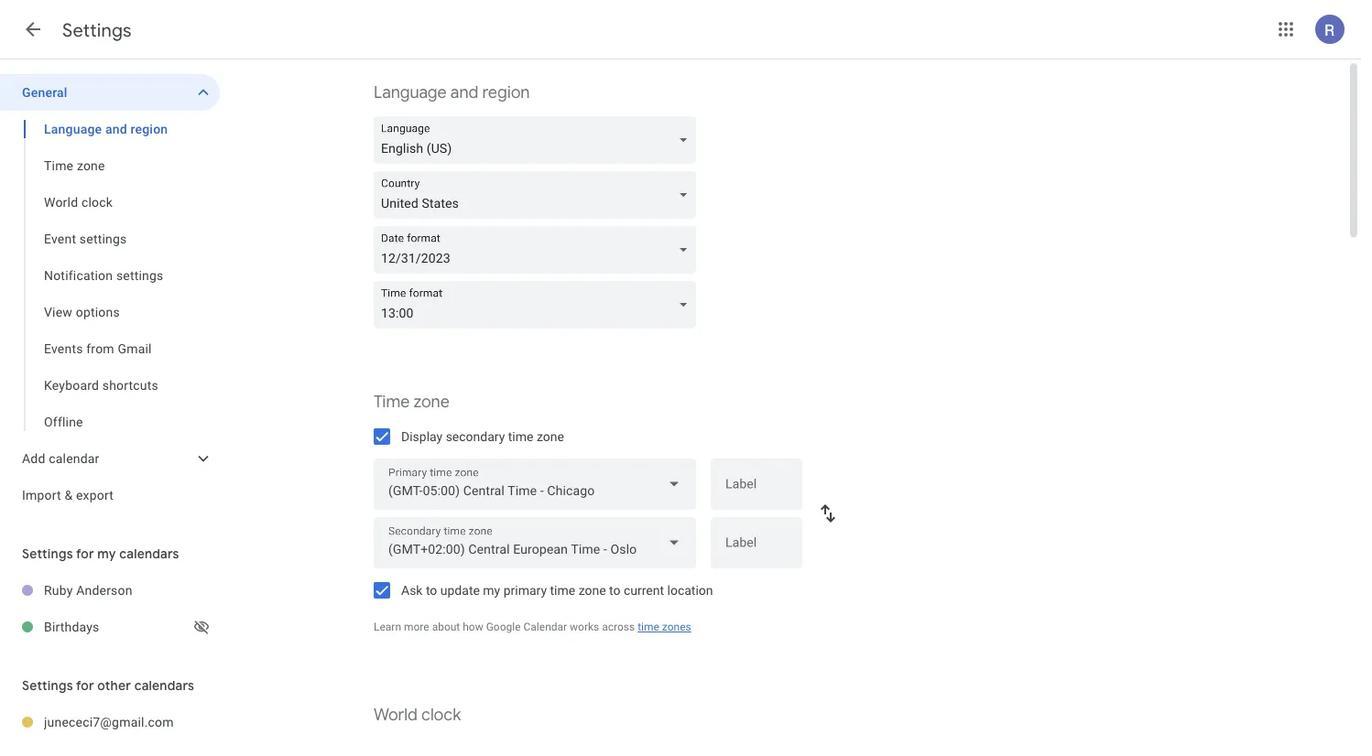 Task type: vqa. For each thing, say whether or not it's contained in the screenshot.
field
yes



Task type: describe. For each thing, give the bounding box(es) containing it.
language and region inside "group"
[[44, 121, 168, 137]]

offline
[[44, 415, 83, 430]]

zone inside 'tree'
[[77, 158, 105, 173]]

import & export
[[22, 488, 114, 503]]

settings for other calendars
[[22, 678, 194, 695]]

other
[[97, 678, 131, 695]]

clock inside "group"
[[81, 195, 113, 210]]

notification settings
[[44, 268, 164, 283]]

2 horizontal spatial time
[[638, 621, 660, 634]]

add calendar
[[22, 451, 99, 466]]

learn more about how google calendar works across time zones
[[374, 621, 692, 634]]

2 to from the left
[[609, 583, 621, 598]]

1 horizontal spatial time
[[550, 583, 576, 598]]

options
[[76, 305, 120, 320]]

events
[[44, 341, 83, 356]]

0 horizontal spatial my
[[97, 546, 116, 563]]

birthdays
[[44, 620, 99, 635]]

zones
[[662, 621, 692, 634]]

1 vertical spatial world clock
[[374, 705, 461, 726]]

world clock inside 'tree'
[[44, 195, 113, 210]]

settings heading
[[62, 18, 132, 42]]

how
[[463, 621, 484, 634]]

about
[[432, 621, 460, 634]]

settings for settings for other calendars
[[22, 678, 73, 695]]

display
[[401, 429, 443, 444]]

go back image
[[22, 18, 44, 40]]

primary
[[504, 583, 547, 598]]

ruby anderson
[[44, 583, 133, 598]]

google
[[486, 621, 521, 634]]

event
[[44, 231, 76, 247]]

zone right secondary at the bottom left of the page
[[537, 429, 564, 444]]

junececi7@gmail.com tree item
[[0, 705, 220, 735]]

settings for settings
[[62, 18, 132, 42]]

1 vertical spatial world
[[374, 705, 418, 726]]

world inside 'tree'
[[44, 195, 78, 210]]

birthdays tree item
[[0, 609, 220, 646]]

for for other
[[76, 678, 94, 695]]

add
[[22, 451, 45, 466]]

display secondary time zone
[[401, 429, 564, 444]]

language inside "group"
[[44, 121, 102, 137]]

gmail
[[118, 341, 152, 356]]

junececi7@gmail.com
[[44, 715, 174, 730]]

1 vertical spatial clock
[[422, 705, 461, 726]]

ruby anderson tree item
[[0, 573, 220, 609]]

0 vertical spatial language
[[374, 82, 447, 103]]

birthdays link
[[44, 609, 191, 646]]



Task type: locate. For each thing, give the bounding box(es) containing it.
1 for from the top
[[76, 546, 94, 563]]

general
[[22, 85, 67, 100]]

settings for event settings
[[80, 231, 127, 247]]

world clock down the more
[[374, 705, 461, 726]]

clock
[[81, 195, 113, 210], [422, 705, 461, 726]]

time zone up display on the bottom left of page
[[374, 392, 450, 413]]

and inside 'tree'
[[105, 121, 127, 137]]

0 vertical spatial world clock
[[44, 195, 113, 210]]

settings up the "options"
[[116, 268, 164, 283]]

0 horizontal spatial region
[[131, 121, 168, 137]]

settings for settings for my calendars
[[22, 546, 73, 563]]

from
[[86, 341, 114, 356]]

world up event
[[44, 195, 78, 210]]

time up display on the bottom left of page
[[374, 392, 410, 413]]

events from gmail
[[44, 341, 152, 356]]

settings up ruby
[[22, 546, 73, 563]]

0 vertical spatial settings
[[62, 18, 132, 42]]

group containing language and region
[[0, 111, 220, 441]]

clock down about
[[422, 705, 461, 726]]

1 horizontal spatial language and region
[[374, 82, 530, 103]]

my right update
[[483, 583, 501, 598]]

0 horizontal spatial and
[[105, 121, 127, 137]]

1 vertical spatial for
[[76, 678, 94, 695]]

0 vertical spatial world
[[44, 195, 78, 210]]

time zone
[[44, 158, 105, 173], [374, 392, 450, 413]]

settings down birthdays
[[22, 678, 73, 695]]

0 vertical spatial time zone
[[44, 158, 105, 173]]

world clock up event settings
[[44, 195, 113, 210]]

0 vertical spatial and
[[451, 82, 479, 103]]

for left other on the bottom left
[[76, 678, 94, 695]]

keyboard shortcuts
[[44, 378, 159, 393]]

keyboard
[[44, 378, 99, 393]]

time right primary
[[550, 583, 576, 598]]

event settings
[[44, 231, 127, 247]]

ask to update my primary time zone to current location
[[401, 583, 713, 598]]

&
[[65, 488, 73, 503]]

1 vertical spatial time
[[550, 583, 576, 598]]

and
[[451, 82, 479, 103], [105, 121, 127, 137]]

to right ask
[[426, 583, 437, 598]]

clock up event settings
[[81, 195, 113, 210]]

world clock
[[44, 195, 113, 210], [374, 705, 461, 726]]

time left zones
[[638, 621, 660, 634]]

0 vertical spatial for
[[76, 546, 94, 563]]

0 vertical spatial my
[[97, 546, 116, 563]]

works
[[570, 621, 600, 634]]

my
[[97, 546, 116, 563], [483, 583, 501, 598]]

update
[[441, 583, 480, 598]]

view
[[44, 305, 72, 320]]

zone up display on the bottom left of page
[[414, 392, 450, 413]]

for up ruby anderson at the bottom
[[76, 546, 94, 563]]

time inside 'tree'
[[44, 158, 74, 173]]

my up anderson
[[97, 546, 116, 563]]

calendars for settings for other calendars
[[134, 678, 194, 695]]

1 vertical spatial calendars
[[134, 678, 194, 695]]

time zones link
[[638, 621, 692, 634]]

1 horizontal spatial world
[[374, 705, 418, 726]]

zone up works
[[579, 583, 606, 598]]

calendars
[[119, 546, 179, 563], [134, 678, 194, 695]]

1 horizontal spatial region
[[482, 82, 530, 103]]

0 vertical spatial language and region
[[374, 82, 530, 103]]

anderson
[[76, 583, 133, 598]]

0 vertical spatial time
[[44, 158, 74, 173]]

Label for secondary time zone. text field
[[726, 537, 788, 563]]

1 vertical spatial settings
[[22, 546, 73, 563]]

1 horizontal spatial world clock
[[374, 705, 461, 726]]

0 horizontal spatial time
[[44, 158, 74, 173]]

current
[[624, 583, 664, 598]]

1 vertical spatial language
[[44, 121, 102, 137]]

1 vertical spatial language and region
[[44, 121, 168, 137]]

time
[[44, 158, 74, 173], [374, 392, 410, 413]]

time
[[508, 429, 534, 444], [550, 583, 576, 598], [638, 621, 660, 634]]

junececi7@gmail.com link
[[44, 705, 220, 735]]

region
[[482, 82, 530, 103], [131, 121, 168, 137]]

time zone up event settings
[[44, 158, 105, 173]]

group
[[0, 111, 220, 441]]

notification
[[44, 268, 113, 283]]

for
[[76, 546, 94, 563], [76, 678, 94, 695]]

1 horizontal spatial clock
[[422, 705, 461, 726]]

tree containing general
[[0, 74, 220, 514]]

2 vertical spatial settings
[[22, 678, 73, 695]]

1 horizontal spatial to
[[609, 583, 621, 598]]

0 horizontal spatial to
[[426, 583, 437, 598]]

0 vertical spatial region
[[482, 82, 530, 103]]

time zone inside 'tree'
[[44, 158, 105, 173]]

0 horizontal spatial language
[[44, 121, 102, 137]]

ask
[[401, 583, 423, 598]]

calendar
[[49, 451, 99, 466]]

language and region
[[374, 82, 530, 103], [44, 121, 168, 137]]

1 horizontal spatial language
[[374, 82, 447, 103]]

0 vertical spatial clock
[[81, 195, 113, 210]]

0 vertical spatial time
[[508, 429, 534, 444]]

to
[[426, 583, 437, 598], [609, 583, 621, 598]]

1 vertical spatial my
[[483, 583, 501, 598]]

1 vertical spatial region
[[131, 121, 168, 137]]

general tree item
[[0, 74, 220, 111]]

settings for notification settings
[[116, 268, 164, 283]]

0 horizontal spatial world
[[44, 195, 78, 210]]

1 vertical spatial and
[[105, 121, 127, 137]]

ruby
[[44, 583, 73, 598]]

Label for primary time zone. text field
[[726, 479, 788, 504]]

export
[[76, 488, 114, 503]]

1 horizontal spatial and
[[451, 82, 479, 103]]

language
[[374, 82, 447, 103], [44, 121, 102, 137]]

calendars for settings for my calendars
[[119, 546, 179, 563]]

calendars up junececi7@gmail.com link
[[134, 678, 194, 695]]

world down learn
[[374, 705, 418, 726]]

1 to from the left
[[426, 583, 437, 598]]

shortcuts
[[102, 378, 159, 393]]

1 vertical spatial settings
[[116, 268, 164, 283]]

calendar
[[524, 621, 567, 634]]

settings for my calendars
[[22, 546, 179, 563]]

settings up general tree item
[[62, 18, 132, 42]]

for for my
[[76, 546, 94, 563]]

import
[[22, 488, 61, 503]]

region inside "group"
[[131, 121, 168, 137]]

learn
[[374, 621, 401, 634]]

2 for from the top
[[76, 678, 94, 695]]

tree
[[0, 74, 220, 514]]

0 horizontal spatial clock
[[81, 195, 113, 210]]

1 vertical spatial time zone
[[374, 392, 450, 413]]

0 horizontal spatial language and region
[[44, 121, 168, 137]]

time right secondary at the bottom left of the page
[[508, 429, 534, 444]]

settings for my calendars tree
[[0, 573, 220, 646]]

1 horizontal spatial time zone
[[374, 392, 450, 413]]

view options
[[44, 305, 120, 320]]

settings
[[80, 231, 127, 247], [116, 268, 164, 283]]

settings
[[62, 18, 132, 42], [22, 546, 73, 563], [22, 678, 73, 695]]

more
[[404, 621, 429, 634]]

0 vertical spatial calendars
[[119, 546, 179, 563]]

across
[[602, 621, 635, 634]]

None field
[[374, 116, 704, 164], [374, 171, 704, 219], [374, 226, 704, 274], [374, 281, 704, 329], [374, 459, 696, 510], [374, 518, 696, 569], [374, 116, 704, 164], [374, 171, 704, 219], [374, 226, 704, 274], [374, 281, 704, 329], [374, 459, 696, 510], [374, 518, 696, 569]]

time up event
[[44, 158, 74, 173]]

secondary
[[446, 429, 505, 444]]

2 vertical spatial time
[[638, 621, 660, 634]]

to left current
[[609, 583, 621, 598]]

0 horizontal spatial time
[[508, 429, 534, 444]]

1 horizontal spatial my
[[483, 583, 501, 598]]

1 vertical spatial time
[[374, 392, 410, 413]]

zone
[[77, 158, 105, 173], [414, 392, 450, 413], [537, 429, 564, 444], [579, 583, 606, 598]]

1 horizontal spatial time
[[374, 392, 410, 413]]

zone up event settings
[[77, 158, 105, 173]]

location
[[668, 583, 713, 598]]

settings up the notification settings
[[80, 231, 127, 247]]

0 horizontal spatial time zone
[[44, 158, 105, 173]]

0 horizontal spatial world clock
[[44, 195, 113, 210]]

calendars up ruby anderson tree item
[[119, 546, 179, 563]]

world
[[44, 195, 78, 210], [374, 705, 418, 726]]

0 vertical spatial settings
[[80, 231, 127, 247]]

swap time zones image
[[817, 503, 839, 525]]



